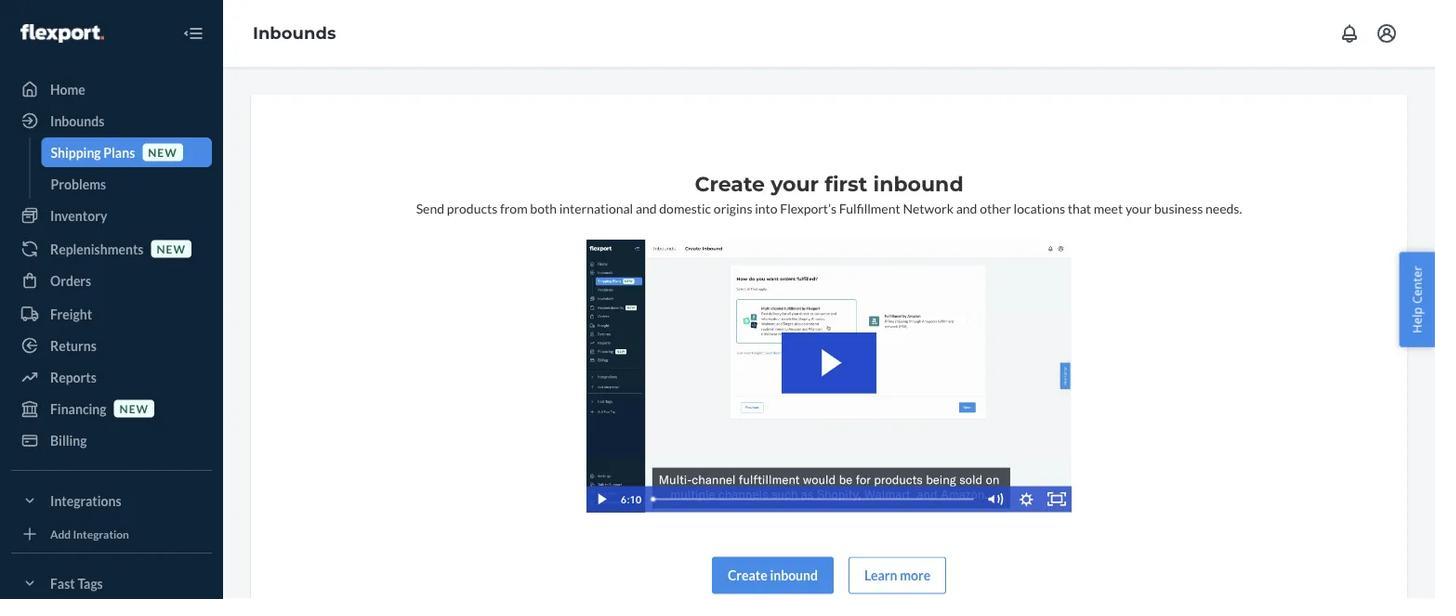 Task type: describe. For each thing, give the bounding box(es) containing it.
first
[[825, 172, 868, 197]]

more
[[900, 568, 931, 584]]

products
[[447, 200, 498, 216]]

billing link
[[11, 426, 212, 456]]

video element
[[587, 240, 1072, 513]]

1 and from the left
[[636, 200, 657, 216]]

plans
[[103, 145, 135, 160]]

freight link
[[11, 299, 212, 329]]

0 horizontal spatial your
[[771, 172, 819, 197]]

both
[[530, 200, 557, 216]]

reports link
[[11, 363, 212, 392]]

fast tags
[[50, 576, 103, 592]]

help
[[1409, 307, 1426, 334]]

send
[[416, 200, 444, 216]]

center
[[1409, 266, 1426, 304]]

new for financing
[[120, 402, 149, 416]]

home link
[[11, 74, 212, 104]]

from
[[500, 200, 528, 216]]

shipping
[[51, 145, 101, 160]]

close navigation image
[[182, 22, 205, 45]]

flexport's
[[780, 200, 837, 216]]

financing
[[50, 401, 107, 417]]

network
[[903, 200, 954, 216]]

problems link
[[41, 169, 212, 199]]

reports
[[50, 370, 96, 385]]

orders link
[[11, 266, 212, 296]]

domestic
[[659, 200, 711, 216]]

returns
[[50, 338, 97, 354]]

create inbound
[[728, 568, 818, 584]]

shipping plans
[[51, 145, 135, 160]]

meet
[[1094, 200, 1123, 216]]

new for replenishments
[[157, 242, 186, 256]]



Task type: vqa. For each thing, say whether or not it's contained in the screenshot.
inbound's CREATE
yes



Task type: locate. For each thing, give the bounding box(es) containing it.
returns link
[[11, 331, 212, 361]]

fast
[[50, 576, 75, 592]]

help center button
[[1400, 252, 1436, 348]]

your up flexport's
[[771, 172, 819, 197]]

2 and from the left
[[956, 200, 978, 216]]

inbound inside button
[[770, 568, 818, 584]]

inbounds
[[253, 23, 336, 43], [50, 113, 104, 129]]

0 vertical spatial inbounds link
[[253, 23, 336, 43]]

tags
[[78, 576, 103, 592]]

and left other
[[956, 200, 978, 216]]

1 vertical spatial your
[[1126, 200, 1152, 216]]

flexport logo image
[[20, 24, 104, 43]]

new right plans
[[148, 145, 177, 159]]

1 horizontal spatial your
[[1126, 200, 1152, 216]]

into
[[755, 200, 778, 216]]

problems
[[51, 176, 106, 192]]

new
[[148, 145, 177, 159], [157, 242, 186, 256], [120, 402, 149, 416]]

learn more button
[[849, 557, 947, 595]]

integrations button
[[11, 486, 212, 516]]

orders
[[50, 273, 91, 289]]

add integration
[[50, 528, 129, 541]]

create your first inbound send products from both international and domestic origins into flexport's fulfillment network and other locations that meet your business needs.
[[416, 172, 1242, 216]]

1 horizontal spatial inbounds
[[253, 23, 336, 43]]

create for your
[[695, 172, 765, 197]]

open account menu image
[[1376, 22, 1398, 45]]

1 horizontal spatial inbounds link
[[253, 23, 336, 43]]

0 horizontal spatial inbounds link
[[11, 106, 212, 136]]

create inside create your first inbound send products from both international and domestic origins into flexport's fulfillment network and other locations that meet your business needs.
[[695, 172, 765, 197]]

open notifications image
[[1339, 22, 1361, 45]]

other
[[980, 200, 1011, 216]]

create inbound button
[[712, 557, 834, 595]]

create inside button
[[728, 568, 768, 584]]

new for shipping plans
[[148, 145, 177, 159]]

inbound
[[874, 172, 964, 197], [770, 568, 818, 584]]

integrations
[[50, 493, 121, 509]]

0 vertical spatial new
[[148, 145, 177, 159]]

locations
[[1014, 200, 1066, 216]]

and
[[636, 200, 657, 216], [956, 200, 978, 216]]

1 vertical spatial inbounds
[[50, 113, 104, 129]]

0 horizontal spatial and
[[636, 200, 657, 216]]

billing
[[50, 433, 87, 449]]

origins
[[714, 200, 753, 216]]

inventory link
[[11, 201, 212, 231]]

new up orders link
[[157, 242, 186, 256]]

replenishments
[[50, 241, 144, 257]]

inventory
[[50, 208, 107, 224]]

learn more
[[865, 568, 931, 584]]

freight
[[50, 306, 92, 322]]

video thumbnail image
[[587, 240, 1072, 513], [587, 240, 1072, 513]]

fulfillment
[[839, 200, 901, 216]]

that
[[1068, 200, 1092, 216]]

inbounds link
[[253, 23, 336, 43], [11, 106, 212, 136]]

international
[[559, 200, 633, 216]]

add
[[50, 528, 71, 541]]

2 vertical spatial new
[[120, 402, 149, 416]]

learn
[[865, 568, 898, 584]]

1 vertical spatial inbounds link
[[11, 106, 212, 136]]

1 vertical spatial inbound
[[770, 568, 818, 584]]

1 vertical spatial new
[[157, 242, 186, 256]]

create
[[695, 172, 765, 197], [728, 568, 768, 584]]

inbound left learn
[[770, 568, 818, 584]]

0 vertical spatial inbounds
[[253, 23, 336, 43]]

home
[[50, 81, 85, 97]]

1 horizontal spatial inbound
[[874, 172, 964, 197]]

business
[[1155, 200, 1203, 216]]

your right meet
[[1126, 200, 1152, 216]]

1 horizontal spatial and
[[956, 200, 978, 216]]

new down the reports link
[[120, 402, 149, 416]]

add integration link
[[11, 523, 212, 546]]

0 vertical spatial inbound
[[874, 172, 964, 197]]

needs.
[[1206, 200, 1242, 216]]

your
[[771, 172, 819, 197], [1126, 200, 1152, 216]]

and left domestic on the top
[[636, 200, 657, 216]]

0 vertical spatial create
[[695, 172, 765, 197]]

create for inbound
[[728, 568, 768, 584]]

inbound up network
[[874, 172, 964, 197]]

0 vertical spatial your
[[771, 172, 819, 197]]

integration
[[73, 528, 129, 541]]

0 horizontal spatial inbounds
[[50, 113, 104, 129]]

inbound inside create your first inbound send products from both international and domestic origins into flexport's fulfillment network and other locations that meet your business needs.
[[874, 172, 964, 197]]

0 horizontal spatial inbound
[[770, 568, 818, 584]]

help center
[[1409, 266, 1426, 334]]

1 vertical spatial create
[[728, 568, 768, 584]]

fast tags button
[[11, 569, 212, 599]]



